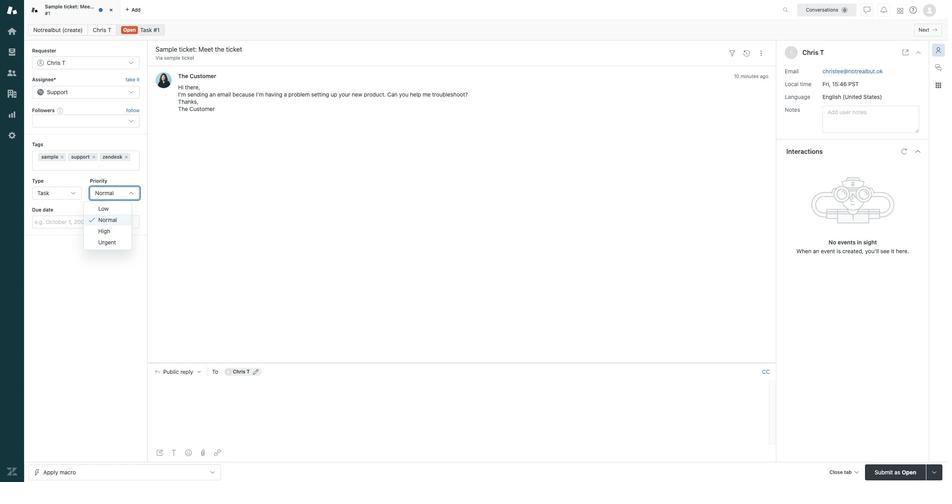 Task type: describe. For each thing, give the bounding box(es) containing it.
cc button
[[762, 368, 770, 376]]

there,
[[185, 84, 200, 91]]

take it
[[126, 77, 140, 83]]

ago
[[760, 74, 768, 80]]

because
[[232, 91, 254, 98]]

fri,
[[823, 80, 831, 87]]

english
[[823, 93, 841, 100]]

format text image
[[171, 450, 177, 456]]

chris t inside requester element
[[47, 60, 65, 66]]

remove image for sample
[[60, 155, 65, 159]]

english (united states)
[[823, 93, 882, 100]]

zendesk image
[[7, 467, 17, 477]]

local
[[785, 80, 799, 87]]

priority
[[90, 178, 107, 184]]

close image inside 'tabs' tab list
[[107, 6, 115, 14]]

15:46
[[832, 80, 847, 87]]

assignee*
[[32, 77, 56, 83]]

take
[[126, 77, 135, 83]]

1 horizontal spatial open
[[902, 469, 916, 476]]

task button
[[32, 187, 82, 200]]

tab containing sample ticket: meet the ticket
[[24, 0, 120, 20]]

low option
[[84, 203, 131, 214]]

due
[[32, 207, 41, 213]]

requester element
[[32, 57, 140, 70]]

hide composer image
[[459, 360, 465, 366]]

remove image for support
[[91, 155, 96, 159]]

thanks,
[[178, 98, 198, 105]]

chris t inside secondary element
[[93, 26, 111, 33]]

your
[[339, 91, 350, 98]]

time
[[800, 80, 811, 87]]

user image
[[789, 50, 794, 55]]

high option
[[84, 226, 131, 237]]

help
[[410, 91, 421, 98]]

Subject field
[[154, 45, 723, 54]]

macro
[[60, 469, 76, 476]]

problem
[[288, 91, 310, 98]]

setting
[[311, 91, 329, 98]]

chris inside requester element
[[47, 60, 60, 66]]

zendesk products image
[[898, 8, 903, 13]]

view more details image
[[902, 49, 909, 56]]

task #1
[[140, 26, 160, 33]]

normal inside popup button
[[95, 190, 114, 196]]

normal button
[[90, 187, 140, 200]]

submit
[[875, 469, 893, 476]]

fri, 15:46 pst
[[823, 80, 859, 87]]

high
[[98, 228, 110, 234]]

take it button
[[126, 76, 140, 84]]

close
[[829, 469, 843, 475]]

displays possible ticket submission types image
[[931, 469, 938, 476]]

apply
[[43, 469, 58, 476]]

up
[[331, 91, 337, 98]]

hi there, i'm sending an email because i'm having a problem setting up your new product. can you help me troubleshoot? thanks, the customer
[[178, 84, 468, 112]]

email
[[217, 91, 231, 98]]

get started image
[[7, 26, 17, 36]]

low
[[98, 205, 109, 212]]

admin image
[[7, 130, 17, 141]]

customer context image
[[935, 47, 942, 53]]

customers image
[[7, 68, 17, 78]]

see
[[880, 248, 890, 254]]

it inside no events in sight when an event is created, you'll see it here.
[[891, 248, 894, 254]]

add
[[132, 7, 141, 13]]

an inside hi there, i'm sending an email because i'm having a problem setting up your new product. can you help me troubleshoot? thanks, the customer
[[209, 91, 216, 98]]

date
[[43, 207, 53, 213]]

a
[[284, 91, 287, 98]]

conversations button
[[797, 3, 857, 16]]

#1 inside secondary element
[[154, 26, 160, 33]]

sending
[[187, 91, 208, 98]]

info on adding followers image
[[57, 107, 63, 114]]

public reply
[[163, 369, 193, 375]]

customer inside hi there, i'm sending an email because i'm having a problem setting up your new product. can you help me troubleshoot? thanks, the customer
[[189, 106, 215, 112]]

follow button
[[126, 107, 140, 114]]

public
[[163, 369, 179, 375]]

local time
[[785, 80, 811, 87]]

#1 inside sample ticket: meet the ticket #1
[[45, 10, 50, 16]]

close tab
[[829, 469, 852, 475]]

here.
[[896, 248, 909, 254]]

can
[[387, 91, 398, 98]]

secondary element
[[24, 22, 948, 38]]

normal inside option
[[98, 216, 117, 223]]

conversations
[[806, 7, 838, 13]]

add link (cmd k) image
[[214, 450, 221, 456]]

to
[[212, 368, 218, 375]]

due date
[[32, 207, 53, 213]]

type
[[32, 178, 44, 184]]

priority list box
[[83, 201, 132, 250]]

urgent
[[98, 239, 116, 246]]

in
[[857, 239, 862, 246]]

apps image
[[935, 82, 942, 89]]

notrealbut
[[33, 26, 61, 33]]

10 minutes ago text field
[[734, 74, 768, 80]]

organizations image
[[7, 89, 17, 99]]

next
[[919, 27, 929, 33]]

notrealbut (create) button
[[28, 24, 88, 36]]

remove image
[[124, 155, 129, 159]]

urgent option
[[84, 237, 131, 248]]

next button
[[914, 24, 942, 36]]

notifications image
[[881, 7, 887, 13]]

states)
[[863, 93, 882, 100]]

chris right user image
[[802, 49, 818, 56]]

followers element
[[32, 115, 140, 128]]

sample
[[45, 4, 62, 10]]

chris t link
[[88, 24, 116, 36]]

tags
[[32, 142, 43, 148]]

close tab button
[[826, 465, 862, 482]]

pst
[[848, 80, 859, 87]]

you'll
[[865, 248, 879, 254]]

add attachment image
[[200, 450, 206, 456]]

product.
[[364, 91, 386, 98]]

email
[[785, 68, 799, 74]]



Task type: vqa. For each thing, say whether or not it's contained in the screenshot.
States)
yes



Task type: locate. For each thing, give the bounding box(es) containing it.
as
[[894, 469, 900, 476]]

public reply button
[[148, 364, 207, 381]]

task for task
[[37, 190, 49, 196]]

0 horizontal spatial remove image
[[60, 155, 65, 159]]

normal option
[[84, 214, 131, 226]]

0 horizontal spatial #1
[[45, 10, 50, 16]]

user image
[[790, 51, 793, 55]]

t inside requester element
[[62, 60, 65, 66]]

Due date field
[[32, 216, 140, 229]]

troubleshoot?
[[432, 91, 468, 98]]

close image right the
[[107, 6, 115, 14]]

chris
[[93, 26, 106, 33], [802, 49, 818, 56], [47, 60, 60, 66], [233, 369, 245, 375]]

0 vertical spatial the
[[178, 73, 188, 80]]

you
[[399, 91, 408, 98]]

it
[[137, 77, 140, 83], [891, 248, 894, 254]]

customer down sending
[[189, 106, 215, 112]]

chris t right christee@notrealbut.ok icon
[[233, 369, 250, 375]]

chris right christee@notrealbut.ok icon
[[233, 369, 245, 375]]

button displays agent's chat status as invisible. image
[[864, 7, 870, 13]]

0 vertical spatial close image
[[107, 6, 115, 14]]

0 horizontal spatial open
[[123, 27, 136, 33]]

edit user image
[[253, 369, 259, 375]]

1 vertical spatial task
[[37, 190, 49, 196]]

1 horizontal spatial close image
[[915, 49, 922, 56]]

(united
[[843, 93, 862, 100]]

0 vertical spatial it
[[137, 77, 140, 83]]

ticket:
[[64, 4, 79, 10]]

10
[[734, 74, 739, 80]]

zendesk
[[103, 154, 122, 160]]

meet
[[80, 4, 92, 10]]

chris t
[[93, 26, 111, 33], [802, 49, 824, 56], [47, 60, 65, 66], [233, 369, 250, 375]]

tab
[[24, 0, 120, 20]]

main element
[[0, 0, 24, 482]]

submit as open
[[875, 469, 916, 476]]

(create)
[[62, 26, 83, 33]]

Add user notes text field
[[823, 106, 919, 133]]

avatar image
[[156, 72, 172, 88]]

via sample ticket
[[156, 55, 194, 61]]

an
[[209, 91, 216, 98], [813, 248, 819, 254]]

the customer link
[[178, 73, 216, 80]]

1 horizontal spatial task
[[140, 26, 152, 33]]

the down thanks,
[[178, 106, 188, 112]]

task for task #1
[[140, 26, 152, 33]]

normal down priority
[[95, 190, 114, 196]]

an inside no events in sight when an event is created, you'll see it here.
[[813, 248, 819, 254]]

the
[[178, 73, 188, 80], [178, 106, 188, 112]]

0 horizontal spatial close image
[[107, 6, 115, 14]]

1 remove image from the left
[[60, 155, 65, 159]]

christee@notrealbut.ok
[[823, 68, 883, 74]]

new
[[352, 91, 362, 98]]

task inside secondary element
[[140, 26, 152, 33]]

draft mode image
[[156, 450, 163, 456]]

notrealbut (create)
[[33, 26, 83, 33]]

minutes
[[741, 74, 759, 80]]

add button
[[120, 0, 145, 20]]

0 horizontal spatial ticket
[[102, 4, 116, 10]]

chris inside secondary element
[[93, 26, 106, 33]]

sample ticket: meet the ticket #1
[[45, 4, 116, 16]]

zendesk support image
[[7, 5, 17, 16]]

chris t right user image
[[802, 49, 824, 56]]

an left event
[[813, 248, 819, 254]]

an left email
[[209, 91, 216, 98]]

task down type
[[37, 190, 49, 196]]

sight
[[863, 239, 877, 246]]

1 vertical spatial sample
[[41, 154, 58, 160]]

no
[[829, 239, 836, 246]]

hi
[[178, 84, 183, 91]]

i'm left having
[[256, 91, 264, 98]]

close image right view more details icon
[[915, 49, 922, 56]]

it right take
[[137, 77, 140, 83]]

open left task #1
[[123, 27, 136, 33]]

the up hi on the left top
[[178, 73, 188, 80]]

1 horizontal spatial sample
[[164, 55, 180, 61]]

get help image
[[910, 6, 917, 14]]

1 horizontal spatial it
[[891, 248, 894, 254]]

1 horizontal spatial an
[[813, 248, 819, 254]]

0 vertical spatial open
[[123, 27, 136, 33]]

0 vertical spatial ticket
[[102, 4, 116, 10]]

1 vertical spatial close image
[[915, 49, 922, 56]]

2 i'm from the left
[[256, 91, 264, 98]]

the
[[93, 4, 101, 10]]

1 vertical spatial ticket
[[182, 55, 194, 61]]

t inside the chris t link
[[108, 26, 111, 33]]

follow
[[126, 107, 140, 113]]

cc
[[762, 368, 770, 375]]

2 remove image from the left
[[91, 155, 96, 159]]

2 the from the top
[[178, 106, 188, 112]]

1 horizontal spatial remove image
[[91, 155, 96, 159]]

0 vertical spatial normal
[[95, 190, 114, 196]]

remove image left support
[[60, 155, 65, 159]]

10 minutes ago
[[734, 74, 768, 80]]

sample
[[164, 55, 180, 61], [41, 154, 58, 160]]

1 i'm from the left
[[178, 91, 186, 98]]

it right see
[[891, 248, 894, 254]]

1 horizontal spatial ticket
[[182, 55, 194, 61]]

customer
[[190, 73, 216, 80], [189, 106, 215, 112]]

0 horizontal spatial i'm
[[178, 91, 186, 98]]

1 horizontal spatial i'm
[[256, 91, 264, 98]]

the inside hi there, i'm sending an email because i'm having a problem setting up your new product. can you help me troubleshoot? thanks, the customer
[[178, 106, 188, 112]]

t
[[108, 26, 111, 33], [820, 49, 824, 56], [62, 60, 65, 66], [247, 369, 250, 375]]

1 vertical spatial normal
[[98, 216, 117, 223]]

1 vertical spatial customer
[[189, 106, 215, 112]]

normal down the low option
[[98, 216, 117, 223]]

task inside popup button
[[37, 190, 49, 196]]

it inside "take it" button
[[137, 77, 140, 83]]

0 vertical spatial #1
[[45, 10, 50, 16]]

chris t down requester
[[47, 60, 65, 66]]

1 vertical spatial it
[[891, 248, 894, 254]]

notes
[[785, 106, 800, 113]]

0 vertical spatial sample
[[164, 55, 180, 61]]

1 vertical spatial #1
[[154, 26, 160, 33]]

open right as on the right bottom of page
[[902, 469, 916, 476]]

1 vertical spatial the
[[178, 106, 188, 112]]

tab
[[844, 469, 852, 475]]

1 the from the top
[[178, 73, 188, 80]]

remove image
[[60, 155, 65, 159], [91, 155, 96, 159]]

1 horizontal spatial #1
[[154, 26, 160, 33]]

0 vertical spatial customer
[[190, 73, 216, 80]]

ticket right the
[[102, 4, 116, 10]]

close image
[[107, 6, 115, 14], [915, 49, 922, 56]]

#1 up via at the top left
[[154, 26, 160, 33]]

filter image
[[729, 50, 735, 56]]

me
[[423, 91, 431, 98]]

i'm down hi on the left top
[[178, 91, 186, 98]]

remove image right support
[[91, 155, 96, 159]]

open
[[123, 27, 136, 33], [902, 469, 916, 476]]

ticket inside sample ticket: meet the ticket #1
[[102, 4, 116, 10]]

ticket up the customer "link"
[[182, 55, 194, 61]]

1 vertical spatial an
[[813, 248, 819, 254]]

events image
[[744, 50, 750, 56]]

apply macro
[[43, 469, 76, 476]]

open inside secondary element
[[123, 27, 136, 33]]

0 horizontal spatial task
[[37, 190, 49, 196]]

0 vertical spatial an
[[209, 91, 216, 98]]

0 vertical spatial task
[[140, 26, 152, 33]]

tabs tab list
[[24, 0, 774, 20]]

is
[[837, 248, 841, 254]]

created,
[[842, 248, 864, 254]]

views image
[[7, 47, 17, 57]]

via
[[156, 55, 163, 61]]

chris down requester
[[47, 60, 60, 66]]

reporting image
[[7, 109, 17, 120]]

0 horizontal spatial sample
[[41, 154, 58, 160]]

followers
[[32, 107, 55, 113]]

christee@notrealbut.ok image
[[225, 369, 231, 375]]

events
[[838, 239, 856, 246]]

0 horizontal spatial an
[[209, 91, 216, 98]]

support
[[71, 154, 90, 160]]

customer up "there," on the left of the page
[[190, 73, 216, 80]]

reply
[[180, 369, 193, 375]]

when
[[797, 248, 812, 254]]

1 vertical spatial open
[[902, 469, 916, 476]]

event
[[821, 248, 835, 254]]

i'm
[[178, 91, 186, 98], [256, 91, 264, 98]]

support
[[47, 89, 68, 95]]

sample down the tags
[[41, 154, 58, 160]]

#1 down 'sample'
[[45, 10, 50, 16]]

sample right via at the top left
[[164, 55, 180, 61]]

no events in sight when an event is created, you'll see it here.
[[797, 239, 909, 254]]

task down add
[[140, 26, 152, 33]]

0 horizontal spatial it
[[137, 77, 140, 83]]

insert emojis image
[[185, 450, 192, 456]]

chris down the
[[93, 26, 106, 33]]

normal
[[95, 190, 114, 196], [98, 216, 117, 223]]

interactions
[[786, 148, 823, 155]]

ticket actions image
[[758, 50, 764, 56]]

assignee* element
[[32, 86, 140, 99]]

chris t down the
[[93, 26, 111, 33]]

task
[[140, 26, 152, 33], [37, 190, 49, 196]]

requester
[[32, 48, 56, 54]]



